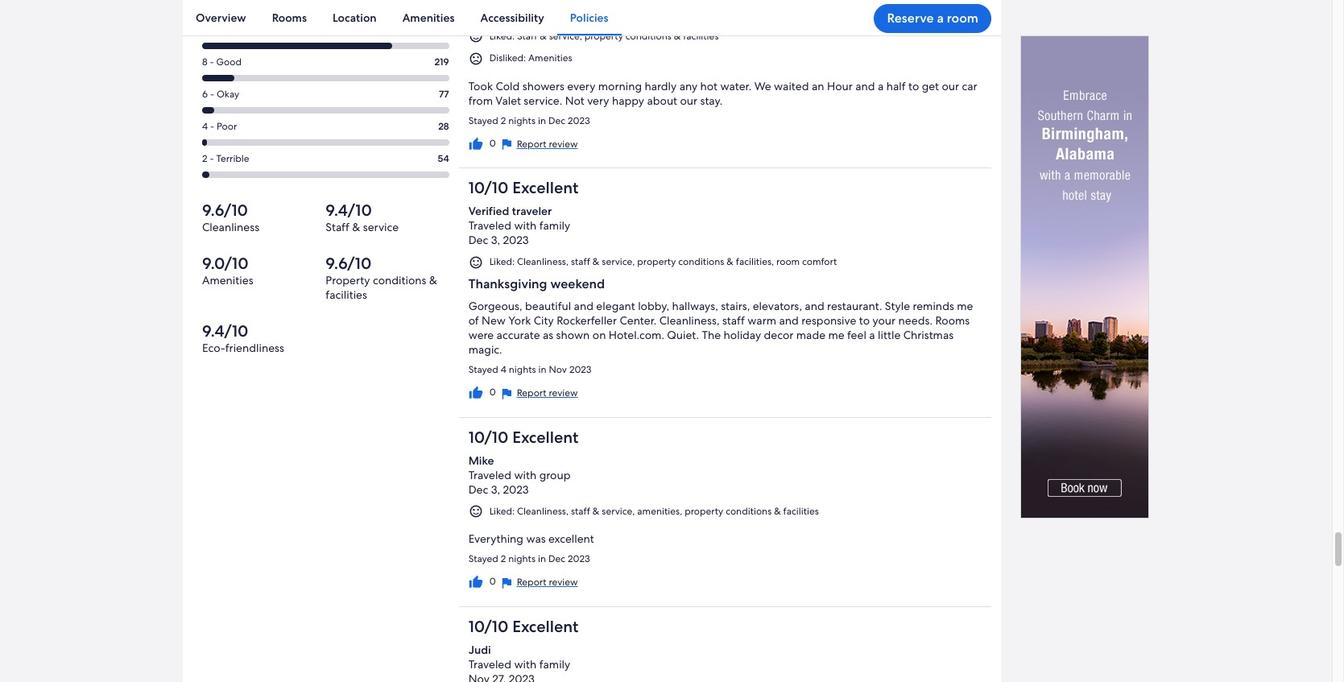 Task type: vqa. For each thing, say whether or not it's contained in the screenshot.
second The 3, from the bottom
yes



Task type: locate. For each thing, give the bounding box(es) containing it.
0 vertical spatial staff
[[517, 29, 538, 42]]

10/10 inside 10/10 excellent mike traveled with group dec 3, 2023
[[469, 427, 509, 448]]

stayed down the from
[[469, 114, 499, 127]]

9.4 out of 10 element up 9.6/10 property conditions & facilities
[[326, 199, 449, 220]]

0 vertical spatial amenities
[[403, 10, 455, 25]]

1,289
[[427, 23, 449, 36]]

1 vertical spatial service,
[[602, 256, 635, 269]]

- right 8
[[210, 55, 214, 68]]

- for excellent
[[214, 23, 218, 36]]

traveled up everything
[[469, 468, 512, 483]]

2 nights from the top
[[509, 363, 536, 376]]

3 traveled from the top
[[469, 658, 512, 672]]

2 vertical spatial cleanliness,
[[517, 505, 569, 518]]

2 traveled from the top
[[469, 468, 512, 483]]

1 10/10 from the top
[[469, 178, 509, 199]]

were
[[469, 328, 494, 343]]

cleanliness,
[[517, 256, 569, 269], [660, 314, 720, 328], [517, 505, 569, 518]]

gorgeous,
[[469, 299, 523, 314]]

1 review from the top
[[549, 138, 578, 150]]

1 small image from the top
[[469, 51, 483, 66]]

family down the 10/10 excellent
[[540, 658, 571, 672]]

0 vertical spatial facilities
[[684, 29, 719, 42]]

1 report review from the top
[[517, 138, 578, 150]]

eco-
[[202, 340, 225, 355]]

with
[[515, 219, 537, 233], [515, 468, 537, 483], [515, 658, 537, 672]]

54
[[438, 152, 449, 165]]

1 vertical spatial traveled
[[469, 468, 512, 483]]

service, down policies
[[549, 29, 582, 42]]

1 with from the top
[[515, 219, 537, 233]]

report
[[517, 138, 547, 150], [517, 387, 547, 400], [517, 577, 547, 589]]

2 vertical spatial 0
[[490, 576, 496, 589]]

needs.
[[899, 314, 933, 328]]

1 vertical spatial small image
[[469, 256, 483, 270]]

dec down mike
[[469, 483, 489, 497]]

style
[[886, 299, 911, 314]]

dec inside 10/10 excellent mike traveled with group dec 3, 2023
[[469, 483, 489, 497]]

4
[[202, 120, 208, 133], [501, 363, 507, 376]]

cleanliness, for 10/10 excellent verified traveler traveled with family dec 3, 2023
[[517, 256, 569, 269]]

excellent for 10/10 excellent
[[513, 617, 579, 638]]

rooms
[[272, 10, 307, 25], [936, 314, 970, 328]]

stayed 2 nights in dec 2023 for undefined image
[[469, 114, 590, 127]]

our left stay.
[[681, 93, 698, 108]]

2 liked: from the top
[[490, 256, 515, 269]]

9.6 out of 10 element down 'service'
[[326, 253, 449, 274]]

2 vertical spatial a
[[870, 328, 876, 343]]

2 vertical spatial 10/10
[[469, 617, 509, 638]]

0 horizontal spatial a
[[870, 328, 876, 343]]

2 review from the top
[[549, 387, 578, 400]]

location
[[333, 10, 377, 25]]

and
[[856, 79, 876, 93], [574, 299, 594, 314], [805, 299, 825, 314], [780, 314, 799, 328]]

4,
[[491, 7, 501, 21]]

review down not
[[549, 138, 578, 150]]

stayed 2 nights in dec 2023 down everything was excellent
[[469, 553, 590, 566]]

0 horizontal spatial rooms
[[272, 10, 307, 25]]

0 vertical spatial stayed 2 nights in dec 2023
[[469, 114, 590, 127]]

9.6 out of 10 element up 9.0 out of 10 element
[[202, 199, 326, 220]]

facilities inside 9.6/10 property conditions & facilities
[[326, 287, 367, 302]]

10/10 for 10/10 excellent
[[469, 617, 509, 638]]

report review down nov on the bottom
[[517, 387, 578, 400]]

9.6/10 inside 9.6/10 property conditions & facilities
[[326, 253, 372, 274]]

report down everything was excellent
[[517, 577, 547, 589]]

1 undefined image from the top
[[499, 387, 514, 401]]

2023 down traveler
[[503, 233, 529, 248]]

small image down small icon
[[469, 51, 483, 66]]

2 vertical spatial 2
[[501, 553, 506, 566]]

1 vertical spatial 9.4 out of 10 element
[[202, 320, 326, 341]]

0 vertical spatial report
[[517, 138, 547, 150]]

2023 left group
[[503, 483, 529, 497]]

1 vertical spatial to
[[860, 314, 870, 328]]

1 traveled from the top
[[469, 219, 512, 233]]

4 down magic.
[[501, 363, 507, 376]]

-
[[214, 23, 218, 36], [210, 55, 214, 68], [210, 87, 214, 100], [210, 120, 214, 133], [210, 152, 214, 165]]

to inside 'thanksgiving weekend gorgeous, beautiful and elegant lobby, hallways, stairs, elevators, and restaurant. style reminds me of new york city rockerfeller center. cleanliness, staff warm and responsive to your needs. rooms were accurate as shown on hotel.com. quiet. the holiday decor made me feel a little christmas magic.'
[[860, 314, 870, 328]]

9.0/10 amenities
[[202, 253, 254, 287]]

2023 inside 10/10 excellent mike traveled with group dec 3, 2023
[[503, 483, 529, 497]]

rockerfeller
[[557, 314, 617, 328]]

beautiful
[[525, 299, 571, 314]]

report review button for 10/10 excellent mike traveled with group dec 3, 2023
[[499, 576, 578, 591]]

staff up disliked: amenities at the left of the page
[[517, 29, 538, 42]]

half
[[887, 79, 906, 93]]

0 vertical spatial cleanliness,
[[517, 256, 569, 269]]

1 vertical spatial stayed 2 nights in dec 2023
[[469, 553, 590, 566]]

to left get
[[909, 79, 920, 93]]

0 vertical spatial review
[[549, 138, 578, 150]]

liked: staff & service, property conditions & facilities
[[490, 29, 719, 42]]

1 0 button from the top
[[469, 137, 496, 151]]

1 vertical spatial facilities
[[326, 287, 367, 302]]

9.4/10 down 9.0/10 amenities
[[202, 320, 249, 341]]

with inside judi traveled with family
[[515, 658, 537, 672]]

traveled
[[469, 219, 512, 233], [469, 468, 512, 483], [469, 658, 512, 672]]

2 undefined image from the top
[[499, 576, 514, 591]]

9.6/10 for 9.6/10 property conditions & facilities
[[326, 253, 372, 274]]

1 horizontal spatial a
[[878, 79, 884, 93]]

me left feel
[[829, 328, 845, 343]]

0 for 10/10 excellent mike traveled with group dec 3, 2023
[[490, 576, 496, 589]]

report down stayed 4 nights in nov 2023
[[517, 387, 547, 400]]

report right undefined image
[[517, 138, 547, 150]]

2 in from the top
[[539, 363, 547, 376]]

traveler
[[512, 204, 552, 219]]

excellent up group
[[513, 427, 579, 448]]

amenities
[[403, 10, 455, 25], [529, 52, 573, 65], [202, 273, 254, 287]]

2 vertical spatial report review
[[517, 577, 578, 589]]

1 horizontal spatial staff
[[517, 29, 538, 42]]

dec inside 10/10 excellent verified traveler traveled with family dec 3, 2023
[[469, 233, 489, 248]]

0 vertical spatial property
[[585, 29, 624, 42]]

10/10 excellent verified traveler traveled with family dec 3, 2023
[[469, 178, 579, 248]]

1 vertical spatial stayed
[[469, 363, 499, 376]]

accessibility link
[[468, 0, 557, 35]]

excellent inside 10/10 excellent mike traveled with group dec 3, 2023
[[513, 427, 579, 448]]

1 horizontal spatial amenities
[[403, 10, 455, 25]]

1 vertical spatial medium image
[[469, 386, 483, 401]]

0 vertical spatial stayed
[[469, 114, 499, 127]]

dec 4, 2023
[[469, 7, 530, 21]]

report review button down the was
[[499, 576, 578, 591]]

- right 10
[[214, 23, 218, 36]]

2 vertical spatial 0 button
[[469, 576, 496, 590]]

review down nov on the bottom
[[549, 387, 578, 400]]

your
[[873, 314, 896, 328]]

property up lobby, at the top of page
[[638, 256, 676, 269]]

9.4 out of 10 element for 9.4/10 eco-friendliness
[[202, 320, 326, 341]]

a inside took cold showers every morning hardly any hot water. we waited an hour and a half to get our car from valet service. not very happy about our stay.
[[878, 79, 884, 93]]

report review button down stayed 4 nights in nov 2023
[[499, 386, 578, 401]]

an
[[812, 79, 825, 93]]

2 vertical spatial amenities
[[202, 273, 254, 287]]

room right the reserve
[[947, 9, 979, 26]]

rooms inside 'thanksgiving weekend gorgeous, beautiful and elegant lobby, hallways, stairs, elevators, and restaurant. style reminds me of new york city rockerfeller center. cleanliness, staff warm and responsive to your needs. rooms were accurate as shown on hotel.com. quiet. the holiday decor made me feel a little christmas magic.'
[[936, 314, 970, 328]]

undefined image
[[499, 387, 514, 401], [499, 576, 514, 591]]

& inside 9.4/10 staff & service
[[352, 220, 360, 234]]

2 0 button from the top
[[469, 386, 496, 401]]

0 button for 10/10 excellent mike traveled with group dec 3, 2023
[[469, 576, 496, 590]]

staff left 'service'
[[326, 220, 350, 234]]

property down policies
[[585, 29, 624, 42]]

liked: for 10/10 excellent mike traveled with group dec 3, 2023
[[490, 505, 515, 518]]

9.6/10
[[202, 199, 248, 220], [326, 253, 372, 274]]

2 vertical spatial stayed
[[469, 553, 499, 566]]

3 review from the top
[[549, 577, 578, 589]]

with inside 10/10 excellent verified traveler traveled with family dec 3, 2023
[[515, 219, 537, 233]]

9.6/10 down 2 - terrible
[[202, 199, 248, 220]]

2023 right 4,
[[504, 7, 530, 21]]

2 vertical spatial nights
[[509, 553, 536, 566]]

service.
[[524, 93, 563, 108]]

amenities up 219
[[403, 10, 455, 25]]

conditions inside 9.6/10 property conditions & facilities
[[373, 273, 427, 287]]

2 report review from the top
[[517, 387, 578, 400]]

nights
[[509, 114, 536, 127], [509, 363, 536, 376], [509, 553, 536, 566]]

9.6 out of 10 element
[[202, 199, 326, 220], [326, 253, 449, 274]]

3 liked: from the top
[[490, 505, 515, 518]]

our left car
[[942, 79, 960, 93]]

2 3, from the top
[[491, 483, 501, 497]]

2 stayed from the top
[[469, 363, 499, 376]]

2
[[501, 114, 506, 127], [202, 152, 208, 165], [501, 553, 506, 566]]

0 horizontal spatial amenities
[[202, 273, 254, 287]]

0 vertical spatial 10/10
[[469, 178, 509, 199]]

2 vertical spatial with
[[515, 658, 537, 672]]

and right hour
[[856, 79, 876, 93]]

10/10 up verified
[[469, 178, 509, 199]]

1 family from the top
[[540, 219, 571, 233]]

8 - good
[[202, 55, 242, 68]]

rooms link
[[259, 0, 320, 35]]

1 vertical spatial review
[[549, 387, 578, 400]]

2 small image from the top
[[469, 256, 483, 270]]

0 vertical spatial family
[[540, 219, 571, 233]]

report review for 10/10 excellent mike traveled with group dec 3, 2023
[[517, 577, 578, 589]]

staff inside 9.4/10 staff & service
[[326, 220, 350, 234]]

report review right undefined image
[[517, 138, 578, 150]]

me right reminds
[[958, 299, 974, 314]]

2 for third "0" button from the bottom of the page
[[501, 114, 506, 127]]

0 vertical spatial undefined image
[[499, 387, 514, 401]]

1 vertical spatial cleanliness,
[[660, 314, 720, 328]]

9.4/10
[[326, 199, 372, 220], [202, 320, 249, 341]]

- for terrible
[[210, 152, 214, 165]]

1 vertical spatial rooms
[[936, 314, 970, 328]]

a right feel
[[870, 328, 876, 343]]

okay
[[217, 87, 239, 100]]

2 vertical spatial report review button
[[499, 576, 578, 591]]

0 horizontal spatial 4
[[202, 120, 208, 133]]

a right the reserve
[[938, 9, 944, 26]]

stayed 2 nights in dec 2023 for undefined icon corresponding to 10/10 excellent mike traveled with group dec 3, 2023
[[469, 553, 590, 566]]

stayed
[[469, 114, 499, 127], [469, 363, 499, 376], [469, 553, 499, 566]]

traveled inside 10/10 excellent verified traveler traveled with family dec 3, 2023
[[469, 219, 512, 233]]

a inside 'button'
[[938, 9, 944, 26]]

1 horizontal spatial 9.6/10
[[326, 253, 372, 274]]

2 vertical spatial report
[[517, 577, 547, 589]]

9.4/10 inside 9.4/10 eco-friendliness
[[202, 320, 249, 341]]

10/10 up mike
[[469, 427, 509, 448]]

0 vertical spatial to
[[909, 79, 920, 93]]

1 horizontal spatial property
[[638, 256, 676, 269]]

dec down verified
[[469, 233, 489, 248]]

1 stayed 2 nights in dec 2023 from the top
[[469, 114, 590, 127]]

0 horizontal spatial our
[[681, 93, 698, 108]]

0 for 10/10 excellent verified traveler traveled with family dec 3, 2023
[[490, 386, 496, 399]]

1 horizontal spatial to
[[909, 79, 920, 93]]

reminds
[[913, 299, 955, 314]]

1 vertical spatial family
[[540, 658, 571, 672]]

staff right the
[[723, 314, 745, 328]]

1 vertical spatial 10/10
[[469, 427, 509, 448]]

dec left 4,
[[469, 7, 489, 21]]

9.0/10
[[202, 253, 249, 274]]

undefined image for 10/10 excellent verified traveler traveled with family dec 3, 2023
[[499, 387, 514, 401]]

0 vertical spatial with
[[515, 219, 537, 233]]

3 report review button from the top
[[499, 576, 578, 591]]

stayed for 10/10 excellent verified traveler traveled with family dec 3, 2023
[[469, 363, 499, 376]]

9.4 out of 10 element
[[326, 199, 449, 220], [202, 320, 326, 341]]

in for 10/10 excellent mike traveled with group dec 3, 2023
[[538, 553, 546, 566]]

1 vertical spatial 3,
[[491, 483, 501, 497]]

2 10/10 from the top
[[469, 427, 509, 448]]

small image for 10/10 excellent mike traveled with group dec 3, 2023
[[469, 505, 483, 519]]

3, inside 10/10 excellent mike traveled with group dec 3, 2023
[[491, 483, 501, 497]]

medium image left undefined image
[[469, 137, 483, 151]]

0 button down everything
[[469, 576, 496, 590]]

10/10
[[469, 178, 509, 199], [469, 427, 509, 448], [469, 617, 509, 638]]

staff
[[517, 29, 538, 42], [326, 220, 350, 234]]

undefined image right medium image
[[499, 576, 514, 591]]

2 vertical spatial liked:
[[490, 505, 515, 518]]

property right amenities,
[[685, 505, 724, 518]]

service, for 10/10 excellent mike traveled with group dec 3, 2023
[[602, 505, 635, 518]]

friendliness
[[225, 340, 284, 355]]

showers
[[523, 79, 565, 93]]

small image up 'thanksgiving'
[[469, 256, 483, 270]]

2 family from the top
[[540, 658, 571, 672]]

elevators,
[[753, 299, 803, 314]]

with left group
[[515, 468, 537, 483]]

reserve a room button
[[875, 4, 992, 33]]

2 horizontal spatial amenities
[[529, 52, 573, 65]]

traveled down the 10/10 excellent
[[469, 658, 512, 672]]

2 down valet
[[501, 114, 506, 127]]

excellent right 10
[[221, 23, 260, 36]]

3,
[[491, 233, 501, 248], [491, 483, 501, 497]]

report review button
[[499, 137, 578, 152], [499, 386, 578, 401], [499, 576, 578, 591]]

2 vertical spatial traveled
[[469, 658, 512, 672]]

was
[[527, 532, 546, 547]]

0 vertical spatial 9.6/10
[[202, 199, 248, 220]]

1 vertical spatial undefined image
[[499, 576, 514, 591]]

family up weekend
[[540, 219, 571, 233]]

rooms right needs.
[[936, 314, 970, 328]]

report review down the was
[[517, 577, 578, 589]]

3 nights from the top
[[509, 553, 536, 566]]

liked: up 'thanksgiving'
[[490, 256, 515, 269]]

9.4/10 eco-friendliness
[[202, 320, 284, 355]]

0 vertical spatial 9.4 out of 10 element
[[326, 199, 449, 220]]

9.6/10 for 9.6/10 cleanliness
[[202, 199, 248, 220]]

cleanliness
[[202, 220, 260, 234]]

1 horizontal spatial me
[[958, 299, 974, 314]]

hardly
[[645, 79, 677, 93]]

nights for 10/10 excellent mike traveled with group dec 3, 2023
[[509, 553, 536, 566]]

small image
[[469, 51, 483, 66], [469, 256, 483, 270], [469, 505, 483, 519]]

property
[[585, 29, 624, 42], [638, 256, 676, 269], [685, 505, 724, 518]]

9.0 out of 10 element
[[202, 253, 326, 274]]

a
[[938, 9, 944, 26], [878, 79, 884, 93], [870, 328, 876, 343]]

excellent for 10/10 excellent mike traveled with group dec 3, 2023
[[513, 427, 579, 448]]

2023 inside 10/10 excellent verified traveler traveled with family dec 3, 2023
[[503, 233, 529, 248]]

with down the 10/10 excellent
[[515, 658, 537, 672]]

staff up excellent
[[571, 505, 591, 518]]

report for 10/10 excellent verified traveler traveled with family dec 3, 2023
[[517, 387, 547, 400]]

staff up weekend
[[571, 256, 591, 269]]

stayed down everything
[[469, 553, 499, 566]]

3 small image from the top
[[469, 505, 483, 519]]

3 0 button from the top
[[469, 576, 496, 590]]

0 horizontal spatial 9.6/10
[[202, 199, 248, 220]]

3, down verified
[[491, 233, 501, 248]]

3, down mike
[[491, 483, 501, 497]]

9.6/10 inside 9.6/10 cleanliness
[[202, 199, 248, 220]]

2 0 from the top
[[490, 386, 496, 399]]

0 horizontal spatial staff
[[326, 220, 350, 234]]

nights down everything was excellent
[[509, 553, 536, 566]]

1 vertical spatial nights
[[509, 363, 536, 376]]

2 for "0" button associated with 10/10 excellent mike traveled with group dec 3, 2023
[[501, 553, 506, 566]]

1 horizontal spatial 9.4/10
[[326, 199, 372, 220]]

1 vertical spatial 0
[[490, 386, 496, 399]]

1 vertical spatial a
[[878, 79, 884, 93]]

2 vertical spatial in
[[538, 553, 546, 566]]

2 vertical spatial small image
[[469, 505, 483, 519]]

0 vertical spatial 9.4/10
[[326, 199, 372, 220]]

liked: down the accessibility
[[490, 29, 515, 42]]

10/10 inside 10/10 excellent verified traveler traveled with family dec 3, 2023
[[469, 178, 509, 199]]

and right warm
[[780, 314, 799, 328]]

2 vertical spatial staff
[[571, 505, 591, 518]]

0 vertical spatial 3,
[[491, 233, 501, 248]]

0 vertical spatial small image
[[469, 51, 483, 66]]

holiday
[[724, 328, 762, 343]]

1 vertical spatial staff
[[723, 314, 745, 328]]

policies
[[570, 10, 609, 25]]

and up made
[[805, 299, 825, 314]]

1 vertical spatial liked:
[[490, 256, 515, 269]]

0 button left undefined image
[[469, 137, 496, 151]]

0 right medium image
[[490, 576, 496, 589]]

get
[[922, 79, 940, 93]]

- left poor
[[210, 120, 214, 133]]

2 vertical spatial review
[[549, 577, 578, 589]]

facilities
[[684, 29, 719, 42], [326, 287, 367, 302], [784, 505, 819, 518]]

0 horizontal spatial room
[[777, 256, 800, 269]]

0 vertical spatial medium image
[[469, 137, 483, 151]]

4 left poor
[[202, 120, 208, 133]]

9.6 out of 10 element for 9.6/10 property conditions & facilities
[[326, 253, 449, 274]]

excellent
[[549, 532, 595, 547]]

0 horizontal spatial me
[[829, 328, 845, 343]]

3 in from the top
[[538, 553, 546, 566]]

1 horizontal spatial room
[[947, 9, 979, 26]]

&
[[540, 29, 547, 42], [674, 29, 681, 42], [352, 220, 360, 234], [593, 256, 600, 269], [727, 256, 734, 269], [429, 273, 437, 287], [593, 505, 600, 518], [775, 505, 781, 518]]

2023 down excellent
[[568, 553, 590, 566]]

0 vertical spatial room
[[947, 9, 979, 26]]

- right '6'
[[210, 87, 214, 100]]

1 3, from the top
[[491, 233, 501, 248]]

excellent up judi traveled with family
[[513, 617, 579, 638]]

amenities up showers
[[529, 52, 573, 65]]

9.4/10 inside 9.4/10 staff & service
[[326, 199, 372, 220]]

1 vertical spatial report review
[[517, 387, 578, 400]]

small image up everything
[[469, 505, 483, 519]]

about
[[647, 93, 678, 108]]

and down weekend
[[574, 299, 594, 314]]

nights down accurate
[[509, 363, 536, 376]]

1 vertical spatial staff
[[326, 220, 350, 234]]

medium image for stayed 2 nights in dec 2023
[[469, 137, 483, 151]]

report review button down service.
[[499, 137, 578, 152]]

10
[[202, 23, 212, 36]]

9.6/10 cleanliness
[[202, 199, 260, 234]]

0 vertical spatial nights
[[509, 114, 536, 127]]

service, up elegant
[[602, 256, 635, 269]]

medium image down magic.
[[469, 386, 483, 401]]

2 report from the top
[[517, 387, 547, 400]]

shown
[[557, 328, 590, 343]]

2023
[[504, 7, 530, 21], [568, 114, 590, 127], [503, 233, 529, 248], [570, 363, 592, 376], [503, 483, 529, 497], [568, 553, 590, 566]]

staff
[[571, 256, 591, 269], [723, 314, 745, 328], [571, 505, 591, 518]]

amenities for disliked:
[[529, 52, 573, 65]]

3 10/10 from the top
[[469, 617, 509, 638]]

water.
[[721, 79, 752, 93]]

medium image
[[469, 137, 483, 151], [469, 386, 483, 401]]

and inside took cold showers every morning hardly any hot water. we waited an hour and a half to get our car from valet service. not very happy about our stay.
[[856, 79, 876, 93]]

elegant
[[597, 299, 636, 314]]

amenities down cleanliness
[[202, 273, 254, 287]]

1 vertical spatial report review button
[[499, 386, 578, 401]]

stayed down magic.
[[469, 363, 499, 376]]

- left terrible
[[210, 152, 214, 165]]

2 vertical spatial facilities
[[784, 505, 819, 518]]

2 vertical spatial service,
[[602, 505, 635, 518]]

staff for 10/10 excellent mike traveled with group dec 3, 2023
[[571, 505, 591, 518]]

9.4/10 for 9.4/10 staff & service
[[326, 199, 372, 220]]

undefined image down stayed 4 nights in nov 2023
[[499, 387, 514, 401]]

excellent inside 10/10 excellent verified traveler traveled with family dec 3, 2023
[[513, 178, 579, 199]]

comfort
[[803, 256, 837, 269]]

3 report review from the top
[[517, 577, 578, 589]]

liked: up everything
[[490, 505, 515, 518]]

list
[[183, 0, 1002, 35]]

review for 10/10 excellent mike traveled with group dec 3, 2023
[[549, 577, 578, 589]]

with right verified
[[515, 219, 537, 233]]

traveled left traveler
[[469, 219, 512, 233]]

9.6/10 down 9.4/10 staff & service
[[326, 253, 372, 274]]

0 horizontal spatial to
[[860, 314, 870, 328]]

3 with from the top
[[515, 658, 537, 672]]

a left half
[[878, 79, 884, 93]]

2 with from the top
[[515, 468, 537, 483]]

verified
[[469, 204, 510, 219]]

1 medium image from the top
[[469, 137, 483, 151]]

9.4/10 for 9.4/10 eco-friendliness
[[202, 320, 249, 341]]

2 down everything
[[501, 553, 506, 566]]

1 vertical spatial me
[[829, 328, 845, 343]]

to left the your at the right top of the page
[[860, 314, 870, 328]]

2 report review button from the top
[[499, 386, 578, 401]]

2 stayed 2 nights in dec 2023 from the top
[[469, 553, 590, 566]]

0 vertical spatial 9.6 out of 10 element
[[202, 199, 326, 220]]

reserve
[[888, 9, 935, 26]]

9.4 out of 10 element down 9.0 out of 10 element
[[202, 320, 326, 341]]

0 down magic.
[[490, 386, 496, 399]]

0 horizontal spatial 9.4/10
[[202, 320, 249, 341]]

3 report from the top
[[517, 577, 547, 589]]

3 stayed from the top
[[469, 553, 499, 566]]

in down service.
[[538, 114, 546, 127]]

1 nights from the top
[[509, 114, 536, 127]]

in down the was
[[538, 553, 546, 566]]

2 medium image from the top
[[469, 386, 483, 401]]

3 0 from the top
[[490, 576, 496, 589]]

0 horizontal spatial property
[[585, 29, 624, 42]]



Task type: describe. For each thing, give the bounding box(es) containing it.
car
[[963, 79, 978, 93]]

- for good
[[210, 55, 214, 68]]

on
[[593, 328, 606, 343]]

property
[[326, 273, 370, 287]]

9.6 out of 10 element for 9.6/10 cleanliness
[[202, 199, 326, 220]]

0 vertical spatial service,
[[549, 29, 582, 42]]

everything was excellent
[[469, 532, 595, 547]]

1 in from the top
[[538, 114, 546, 127]]

1 vertical spatial property
[[638, 256, 676, 269]]

weekend
[[551, 276, 605, 293]]

the
[[702, 328, 721, 343]]

1 stayed from the top
[[469, 114, 499, 127]]

10 - excellent
[[202, 23, 260, 36]]

responsive
[[802, 314, 857, 328]]

stayed for 10/10 excellent mike traveled with group dec 3, 2023
[[469, 553, 499, 566]]

report review button for 10/10 excellent verified traveler traveled with family dec 3, 2023
[[499, 386, 578, 401]]

waited
[[774, 79, 809, 93]]

poor
[[217, 120, 237, 133]]

dec down excellent
[[549, 553, 566, 566]]

2023 right nov on the bottom
[[570, 363, 592, 376]]

family inside 10/10 excellent verified traveler traveled with family dec 3, 2023
[[540, 219, 571, 233]]

2 - terrible
[[202, 152, 249, 165]]

traveled inside judi traveled with family
[[469, 658, 512, 672]]

1 report from the top
[[517, 138, 547, 150]]

- for okay
[[210, 87, 214, 100]]

28
[[439, 120, 449, 133]]

undefined image
[[499, 137, 514, 152]]

restaurant.
[[828, 299, 883, 314]]

amenities for 9.0/10
[[202, 273, 254, 287]]

medium image for stayed 4 nights in nov 2023
[[469, 386, 483, 401]]

terrible
[[216, 152, 249, 165]]

0 vertical spatial 4
[[202, 120, 208, 133]]

little
[[878, 328, 901, 343]]

cleanliness, inside 'thanksgiving weekend gorgeous, beautiful and elegant lobby, hallways, stairs, elevators, and restaurant. style reminds me of new york city rockerfeller center. cleanliness, staff warm and responsive to your needs. rooms were accurate as shown on hotel.com. quiet. the holiday decor made me feel a little christmas magic.'
[[660, 314, 720, 328]]

medium image
[[469, 576, 483, 590]]

report review for 10/10 excellent verified traveler traveled with family dec 3, 2023
[[517, 387, 578, 400]]

1 report review button from the top
[[499, 137, 578, 152]]

undefined image for 10/10 excellent mike traveled with group dec 3, 2023
[[499, 576, 514, 591]]

morning
[[599, 79, 642, 93]]

center.
[[620, 314, 657, 328]]

accessibility
[[481, 10, 545, 25]]

of
[[469, 314, 479, 328]]

good
[[216, 55, 242, 68]]

room inside reserve a room 'button'
[[947, 9, 979, 26]]

small image
[[469, 29, 483, 44]]

2 horizontal spatial property
[[685, 505, 724, 518]]

10/10 excellent
[[469, 617, 579, 638]]

review for 10/10 excellent verified traveler traveled with family dec 3, 2023
[[549, 387, 578, 400]]

10/10 excellent mike traveled with group dec 3, 2023
[[469, 427, 579, 497]]

lobby,
[[638, 299, 670, 314]]

not
[[565, 93, 585, 108]]

8
[[202, 55, 208, 68]]

liked: cleanliness, staff & service, property conditions & facilities, room comfort
[[490, 256, 837, 269]]

happy
[[612, 93, 645, 108]]

overview
[[196, 10, 246, 25]]

took
[[469, 79, 493, 93]]

magic.
[[469, 343, 503, 357]]

facilities,
[[736, 256, 775, 269]]

report for 10/10 excellent mike traveled with group dec 3, 2023
[[517, 577, 547, 589]]

6 - okay
[[202, 87, 239, 100]]

1 liked: from the top
[[490, 29, 515, 42]]

small image for 10/10 excellent verified traveler traveled with family dec 3, 2023
[[469, 256, 483, 270]]

christmas
[[904, 328, 954, 343]]

6
[[202, 87, 208, 100]]

cleanliness, for 10/10 excellent mike traveled with group dec 3, 2023
[[517, 505, 569, 518]]

4 - poor
[[202, 120, 237, 133]]

every
[[568, 79, 596, 93]]

staff for 9.4/10
[[326, 220, 350, 234]]

9.4/10 staff & service
[[326, 199, 399, 234]]

decor
[[764, 328, 794, 343]]

amenities link
[[390, 0, 468, 35]]

cold
[[496, 79, 520, 93]]

1 vertical spatial 2
[[202, 152, 208, 165]]

liked: cleanliness, staff & service, amenities, property conditions & facilities
[[490, 505, 819, 518]]

overview link
[[183, 0, 259, 35]]

traveled inside 10/10 excellent mike traveled with group dec 3, 2023
[[469, 468, 512, 483]]

1 vertical spatial room
[[777, 256, 800, 269]]

liked: for 10/10 excellent verified traveler traveled with family dec 3, 2023
[[490, 256, 515, 269]]

as
[[543, 328, 554, 343]]

stay.
[[701, 93, 723, 108]]

hour
[[828, 79, 853, 93]]

we
[[755, 79, 772, 93]]

policies link
[[557, 0, 622, 35]]

thanksgiving
[[469, 276, 548, 293]]

nights for 10/10 excellent verified traveler traveled with family dec 3, 2023
[[509, 363, 536, 376]]

disliked:
[[490, 52, 526, 65]]

disliked: amenities
[[490, 52, 573, 65]]

reserve a room
[[888, 9, 979, 26]]

to inside took cold showers every morning hardly any hot water. we waited an hour and a half to get our car from valet service. not very happy about our stay.
[[909, 79, 920, 93]]

service, for 10/10 excellent verified traveler traveled with family dec 3, 2023
[[602, 256, 635, 269]]

0 button for 10/10 excellent verified traveler traveled with family dec 3, 2023
[[469, 386, 496, 401]]

amenities inside "link"
[[403, 10, 455, 25]]

stairs,
[[721, 299, 750, 314]]

& inside 9.6/10 property conditions & facilities
[[429, 273, 437, 287]]

219
[[435, 55, 449, 68]]

service
[[363, 220, 399, 234]]

feel
[[848, 328, 867, 343]]

2 horizontal spatial facilities
[[784, 505, 819, 518]]

judi traveled with family
[[469, 643, 571, 672]]

staff for 10/10 excellent verified traveler traveled with family dec 3, 2023
[[571, 256, 591, 269]]

very
[[588, 93, 610, 108]]

any
[[680, 79, 698, 93]]

group
[[540, 468, 571, 483]]

staff inside 'thanksgiving weekend gorgeous, beautiful and elegant lobby, hallways, stairs, elevators, and restaurant. style reminds me of new york city rockerfeller center. cleanliness, staff warm and responsive to your needs. rooms were accurate as shown on hotel.com. quiet. the holiday decor made me feel a little christmas magic.'
[[723, 314, 745, 328]]

amenities,
[[638, 505, 683, 518]]

1 horizontal spatial our
[[942, 79, 960, 93]]

hot
[[701, 79, 718, 93]]

9.4 out of 10 element for 9.4/10 staff & service
[[326, 199, 449, 220]]

york
[[509, 314, 531, 328]]

from
[[469, 93, 493, 108]]

staff for liked:
[[517, 29, 538, 42]]

quiet.
[[668, 328, 700, 343]]

judi
[[469, 643, 491, 658]]

list containing overview
[[183, 0, 1002, 35]]

a inside 'thanksgiving weekend gorgeous, beautiful and elegant lobby, hallways, stairs, elevators, and restaurant. style reminds me of new york city rockerfeller center. cleanliness, staff warm and responsive to your needs. rooms were accurate as shown on hotel.com. quiet. the holiday decor made me feel a little christmas magic.'
[[870, 328, 876, 343]]

1 horizontal spatial facilities
[[684, 29, 719, 42]]

with inside 10/10 excellent mike traveled with group dec 3, 2023
[[515, 468, 537, 483]]

thanksgiving weekend gorgeous, beautiful and elegant lobby, hallways, stairs, elevators, and restaurant. style reminds me of new york city rockerfeller center. cleanliness, staff warm and responsive to your needs. rooms were accurate as shown on hotel.com. quiet. the holiday decor made me feel a little christmas magic.
[[469, 276, 974, 357]]

1 vertical spatial 4
[[501, 363, 507, 376]]

3, inside 10/10 excellent verified traveler traveled with family dec 3, 2023
[[491, 233, 501, 248]]

in for 10/10 excellent verified traveler traveled with family dec 3, 2023
[[539, 363, 547, 376]]

10/10 for 10/10 excellent mike traveled with group dec 3, 2023
[[469, 427, 509, 448]]

2023 down not
[[568, 114, 590, 127]]

- for poor
[[210, 120, 214, 133]]

dec down service.
[[549, 114, 566, 127]]

10/10 for 10/10 excellent verified traveler traveled with family dec 3, 2023
[[469, 178, 509, 199]]

location link
[[320, 0, 390, 35]]

0 vertical spatial rooms
[[272, 10, 307, 25]]

city
[[534, 314, 554, 328]]

stayed 4 nights in nov 2023
[[469, 363, 592, 376]]

0 vertical spatial me
[[958, 299, 974, 314]]

family inside judi traveled with family
[[540, 658, 571, 672]]

1 0 from the top
[[490, 137, 496, 150]]

mike
[[469, 454, 494, 468]]

excellent for 10/10 excellent verified traveler traveled with family dec 3, 2023
[[513, 178, 579, 199]]

warm
[[748, 314, 777, 328]]



